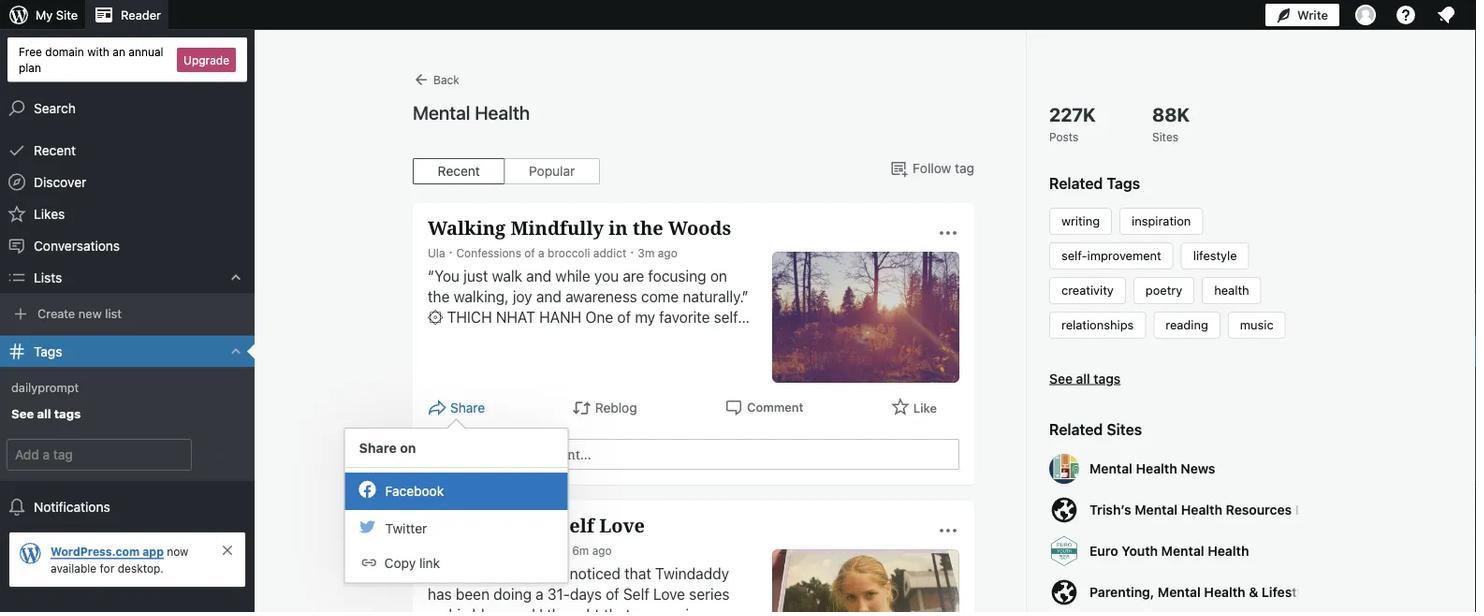 Task type: vqa. For each thing, say whether or not it's contained in the screenshot.
a
yes



Task type: locate. For each thing, give the bounding box(es) containing it.
of
[[525, 246, 535, 259], [535, 513, 554, 538], [606, 586, 620, 604]]

see up related sites
[[1050, 371, 1073, 386]]

see all tags link down reading in the bottom right of the page
[[1050, 369, 1303, 389]]

that left was
[[604, 606, 631, 612]]

recent
[[34, 142, 76, 158], [438, 163, 480, 179]]

writing
[[1062, 214, 1100, 228]]

menu
[[345, 468, 568, 583]]

31-
[[548, 586, 570, 604]]

blog,
[[472, 606, 506, 612]]

notifications link
[[0, 492, 255, 523]]

health left news
[[1136, 461, 1178, 477]]

new
[[79, 306, 102, 320]]

1 vertical spatial tags
[[34, 344, 62, 359]]

1 vertical spatial tags
[[54, 407, 81, 421]]

ago right "3m"
[[658, 246, 678, 259]]

0 horizontal spatial share
[[359, 440, 397, 456]]

2 related from the top
[[1050, 421, 1104, 439]]

0 horizontal spatial tags
[[54, 407, 81, 421]]

mental health
[[413, 101, 530, 123]]

emma tiger
[[428, 544, 491, 557]]

confessions
[[457, 246, 522, 259]]

0 horizontal spatial sites
[[1107, 421, 1143, 439]]

group
[[437, 439, 960, 470]]

1 horizontal spatial on
[[428, 606, 445, 612]]

option group inside main content
[[413, 158, 600, 184]]

health inside mental health news link
[[1136, 461, 1178, 477]]

main content containing walking mindfully in the woods
[[413, 71, 1324, 612]]

upgrade
[[184, 53, 229, 66]]

1 vertical spatial see all tags link
[[0, 401, 255, 429]]

1 horizontal spatial all
[[1077, 371, 1091, 386]]

health
[[1136, 461, 1178, 477], [1182, 502, 1223, 518], [1208, 544, 1250, 559], [1205, 585, 1246, 600]]

popular
[[529, 163, 575, 179]]

0 vertical spatial share
[[450, 400, 485, 416]]

0 vertical spatial self
[[559, 513, 595, 538]]

1 vertical spatial see
[[11, 407, 34, 421]]

tags
[[1107, 175, 1141, 192], [34, 344, 62, 359]]

tags up the inspiration link
[[1107, 175, 1141, 192]]

1 horizontal spatial see
[[1050, 371, 1073, 386]]

see all tags
[[1050, 371, 1121, 386], [11, 407, 81, 421]]

mental down euro youth mental health link
[[1158, 585, 1201, 600]]

walking
[[428, 215, 506, 241]]

add button
[[198, 440, 243, 470]]

main content
[[413, 71, 1324, 612]]

1 horizontal spatial recent
[[438, 163, 480, 179]]

ago right 6m
[[592, 544, 612, 557]]

see down the dailyprompt
[[11, 407, 34, 421]]

1 vertical spatial self
[[624, 586, 650, 604]]

related up mental health news
[[1050, 421, 1104, 439]]

ula link
[[428, 246, 445, 259]]

with
[[87, 45, 109, 58]]

mental down mental health news
[[1135, 502, 1178, 518]]

0 horizontal spatial tags
[[34, 344, 62, 359]]

days
[[570, 586, 602, 604]]

Add a comment… text field
[[477, 439, 960, 470]]

0 vertical spatial sites
[[1153, 130, 1179, 143]]

trish's
[[1090, 502, 1132, 518]]

1 horizontal spatial see all tags
[[1050, 371, 1121, 386]]

1 vertical spatial share
[[359, 440, 397, 456]]

option group
[[413, 158, 600, 184]]

· 6m ago
[[565, 542, 612, 557]]

2 vertical spatial of
[[606, 586, 620, 604]]

menu containing facebook
[[345, 468, 568, 583]]

0 horizontal spatial see all tags
[[11, 407, 81, 421]]

1 vertical spatial all
[[37, 407, 51, 421]]

plan
[[19, 61, 41, 74]]

love up 6m ago link
[[599, 513, 645, 538]]

health
[[1215, 283, 1250, 297]]

comment
[[747, 400, 804, 414]]

0 vertical spatial tags
[[1107, 175, 1141, 192]]

poetry link
[[1146, 283, 1183, 297]]

noticed
[[570, 565, 621, 583]]

free domain with an annual plan
[[19, 45, 163, 74]]

0 horizontal spatial recent
[[34, 142, 76, 158]]

share up facebook
[[359, 440, 397, 456]]

0 vertical spatial see all tags
[[1050, 371, 1121, 386]]

writing link
[[1062, 214, 1100, 228]]

now available for desktop.
[[51, 545, 189, 575]]

news
[[1181, 461, 1216, 477]]

my
[[36, 8, 53, 22]]

0 horizontal spatial see all tags link
[[0, 401, 255, 429]]

1 toggle menu image from the top
[[937, 222, 960, 244]]

0 horizontal spatial see
[[11, 407, 34, 421]]

back
[[434, 73, 460, 86]]

of right days
[[606, 586, 620, 604]]

tags up related sites
[[1094, 371, 1121, 386]]

see all tags link up add 'group'
[[0, 401, 255, 429]]

0 horizontal spatial ago
[[592, 544, 612, 557]]

1 horizontal spatial tags
[[1094, 371, 1121, 386]]

· right ula
[[449, 244, 453, 259]]

…just
[[428, 565, 469, 583]]

annual
[[129, 45, 163, 58]]

1 vertical spatial that
[[604, 606, 631, 612]]

dailyprompt
[[11, 380, 79, 394]]

link
[[420, 555, 440, 571]]

sites inside 88k sites
[[1153, 130, 1179, 143]]

like button
[[891, 398, 937, 419]]

dailyprompt link
[[0, 374, 255, 401]]

twindaddy
[[656, 565, 730, 583]]

of inside …just a little bit. i've noticed that twindaddy has been doing a 31-days of self love series on his blog, and i thought that was a ni
[[606, 586, 620, 604]]

a little bit of self love
[[428, 513, 645, 538]]

1 related from the top
[[1050, 175, 1104, 192]]

0 vertical spatial on
[[400, 440, 416, 456]]

self up 6m
[[559, 513, 595, 538]]

likes
[[34, 206, 65, 222]]

3m ago link
[[638, 246, 678, 259]]

see all tags link
[[1050, 369, 1303, 389], [0, 401, 255, 429]]

ago inside · 6m ago
[[592, 544, 612, 557]]

domain
[[45, 45, 84, 58]]

2 horizontal spatial ·
[[631, 244, 634, 259]]

1 vertical spatial ago
[[592, 544, 612, 557]]

sites
[[1153, 130, 1179, 143], [1107, 421, 1143, 439]]

tags down the dailyprompt
[[54, 407, 81, 421]]

0 vertical spatial ago
[[658, 246, 678, 259]]

1 horizontal spatial love
[[654, 586, 686, 604]]

0 horizontal spatial self
[[559, 513, 595, 538]]

woods
[[668, 215, 732, 241]]

Recent radio
[[413, 158, 504, 184]]

1 horizontal spatial sites
[[1153, 130, 1179, 143]]

health left &
[[1205, 585, 1246, 600]]

dismiss image
[[220, 543, 235, 558]]

tooltip
[[344, 419, 569, 584]]

1 vertical spatial recent
[[438, 163, 480, 179]]

that up was
[[625, 565, 652, 583]]

health inside trish's mental health resources blog link
[[1182, 502, 1223, 518]]

like
[[914, 401, 937, 415]]

1 vertical spatial toggle menu image
[[937, 520, 960, 542]]

a
[[428, 513, 442, 538]]

share inside button
[[450, 400, 485, 416]]

related for related sites
[[1050, 421, 1104, 439]]

love
[[599, 513, 645, 538], [654, 586, 686, 604]]

music
[[1241, 318, 1274, 332]]

all down the dailyprompt
[[37, 407, 51, 421]]

1 horizontal spatial self
[[624, 586, 650, 604]]

related up writing
[[1050, 175, 1104, 192]]

self-
[[1062, 249, 1088, 263]]

available
[[51, 562, 97, 575]]

write link
[[1266, 0, 1340, 30]]

confessions of a broccoli addict link
[[457, 246, 627, 259]]

recent up walking
[[438, 163, 480, 179]]

of right bit
[[535, 513, 554, 538]]

1 horizontal spatial share
[[450, 400, 485, 416]]

self inside …just a little bit. i've noticed that twindaddy has been doing a 31-days of self love series on his blog, and i thought that was a ni
[[624, 586, 650, 604]]

a up been
[[472, 565, 480, 583]]

see all tags down the dailyprompt
[[11, 407, 81, 421]]

Popular radio
[[504, 158, 600, 184]]

self up was
[[624, 586, 650, 604]]

1 horizontal spatial ago
[[658, 246, 678, 259]]

comment button
[[725, 398, 804, 417]]

sites up mental health news
[[1107, 421, 1143, 439]]

1 vertical spatial related
[[1050, 421, 1104, 439]]

0 vertical spatial tags
[[1094, 371, 1121, 386]]

1 horizontal spatial tags
[[1107, 175, 1141, 192]]

health down trish's mental health resources blog
[[1208, 544, 1250, 559]]

see
[[1050, 371, 1073, 386], [11, 407, 34, 421]]

1 vertical spatial on
[[428, 606, 445, 612]]

thought
[[547, 606, 600, 612]]

a
[[539, 246, 545, 259], [472, 565, 480, 583], [536, 586, 544, 604], [665, 606, 673, 612]]

share up bob builder icon
[[450, 400, 485, 416]]

0 horizontal spatial love
[[599, 513, 645, 538]]

trish's mental health resources blog
[[1090, 502, 1324, 518]]

twitter button
[[345, 510, 568, 548]]

my site link
[[0, 0, 85, 30]]

health down news
[[1182, 502, 1223, 518]]

on up facebook
[[400, 440, 416, 456]]

0 vertical spatial see
[[1050, 371, 1073, 386]]

share inside tooltip
[[359, 440, 397, 456]]

app
[[143, 545, 164, 558]]

sites for related
[[1107, 421, 1143, 439]]

0 horizontal spatial on
[[400, 440, 416, 456]]

227k
[[1050, 103, 1096, 125]]

1 vertical spatial love
[[654, 586, 686, 604]]

a inside walking mindfully in the woods ula · confessions of a broccoli addict · 3m ago
[[539, 246, 545, 259]]

0 vertical spatial see all tags link
[[1050, 369, 1303, 389]]

0 horizontal spatial all
[[37, 407, 51, 421]]

1 vertical spatial of
[[535, 513, 554, 538]]

ago inside walking mindfully in the woods ula · confessions of a broccoli addict · 3m ago
[[658, 246, 678, 259]]

1 vertical spatial sites
[[1107, 421, 1143, 439]]

a right was
[[665, 606, 673, 612]]

keyboard_arrow_down image
[[227, 268, 245, 287]]

of down mindfully
[[525, 246, 535, 259]]

desktop.
[[118, 562, 164, 575]]

0 vertical spatial toggle menu image
[[937, 222, 960, 244]]

recent inside option
[[438, 163, 480, 179]]

resources
[[1226, 502, 1293, 518]]

menu inside tooltip
[[345, 468, 568, 583]]

love inside …just a little bit. i've noticed that twindaddy has been doing a 31-days of self love series on his blog, and i thought that was a ni
[[654, 586, 686, 604]]

tooltip containing share on
[[344, 419, 569, 584]]

2 toggle menu image from the top
[[937, 520, 960, 542]]

facebook
[[385, 484, 444, 499]]

0 vertical spatial of
[[525, 246, 535, 259]]

love up was
[[654, 586, 686, 604]]

0 vertical spatial that
[[625, 565, 652, 583]]

toggle menu image for walking mindfully in the woods
[[937, 222, 960, 244]]

0 vertical spatial related
[[1050, 175, 1104, 192]]

my site
[[36, 8, 78, 22]]

on down "has"
[[428, 606, 445, 612]]

i
[[539, 606, 543, 612]]

88k sites
[[1153, 103, 1190, 143]]

see all tags up related sites
[[1050, 371, 1121, 386]]

option group containing recent
[[413, 158, 600, 184]]

toggle menu image
[[937, 222, 960, 244], [937, 520, 960, 542]]

· left "3m"
[[631, 244, 634, 259]]

tags up the dailyprompt
[[34, 344, 62, 359]]

all up related sites
[[1077, 371, 1091, 386]]

recent link
[[0, 134, 255, 166]]

sites down 88k
[[1153, 130, 1179, 143]]

a left broccoli
[[539, 246, 545, 259]]

lifestyle link
[[1194, 249, 1238, 263]]

write
[[1298, 8, 1329, 22]]

on inside tooltip
[[400, 440, 416, 456]]

recent up discover
[[34, 142, 76, 158]]

0 vertical spatial all
[[1077, 371, 1091, 386]]

· left 6m
[[565, 542, 569, 557]]



Task type: describe. For each thing, give the bounding box(es) containing it.
broccoli
[[548, 246, 590, 259]]

0 vertical spatial love
[[599, 513, 645, 538]]

a up i at the left bottom of page
[[536, 586, 544, 604]]

reader
[[121, 8, 161, 22]]

a little bit of self love link
[[428, 512, 645, 539]]

share button
[[428, 398, 485, 419]]

create new list
[[37, 306, 122, 320]]

i've
[[543, 565, 566, 583]]

1 horizontal spatial ·
[[565, 542, 569, 557]]

share for share
[[450, 400, 485, 416]]

227k posts
[[1050, 103, 1096, 143]]

little
[[484, 565, 513, 583]]

add group
[[0, 436, 255, 474]]

copy link
[[385, 555, 440, 571]]

has
[[428, 586, 452, 604]]

doing
[[494, 586, 532, 604]]

3m
[[638, 246, 655, 259]]

blog
[[1296, 502, 1324, 518]]

related tags
[[1050, 175, 1141, 192]]

follow tag button
[[890, 158, 975, 179]]

wordpress.com
[[51, 545, 140, 558]]

series
[[689, 586, 730, 604]]

euro youth mental health link
[[1050, 537, 1303, 567]]

follow tag
[[913, 161, 975, 176]]

mindfully
[[511, 215, 604, 241]]

parenting, mental health & lifestyle link
[[1050, 578, 1316, 610]]

parenting,
[[1090, 585, 1155, 600]]

toggle menu image for a little bit of self love
[[937, 520, 960, 542]]

tag
[[955, 161, 975, 176]]

now
[[167, 545, 189, 558]]

likes link
[[0, 198, 255, 230]]

keyboard_arrow_down image
[[227, 342, 245, 361]]

1 horizontal spatial see all tags link
[[1050, 369, 1303, 389]]

youth
[[1122, 544, 1159, 559]]

discover
[[34, 174, 86, 190]]

improvement
[[1088, 249, 1162, 263]]

his
[[449, 606, 468, 612]]

in
[[609, 215, 628, 241]]

inspiration link
[[1132, 214, 1192, 228]]

search
[[34, 100, 76, 116]]

group inside main content
[[437, 439, 960, 470]]

bit.
[[517, 565, 539, 583]]

bob builder image
[[437, 439, 467, 469]]

lifestyle
[[1194, 249, 1238, 263]]

copy link button
[[345, 548, 568, 578]]

list
[[105, 306, 122, 320]]

sites for 88k
[[1153, 130, 1179, 143]]

1 vertical spatial see all tags
[[11, 407, 81, 421]]

…just a little bit. i've noticed that twindaddy has been doing a 31-days of self love series on his blog, and i thought that was a ni
[[428, 565, 740, 612]]

&
[[1249, 585, 1259, 600]]

related for related tags
[[1050, 175, 1104, 192]]

bit
[[503, 513, 530, 538]]

share on
[[359, 440, 416, 456]]

tags link
[[0, 336, 255, 368]]

the
[[633, 215, 664, 241]]

reblog
[[595, 400, 637, 416]]

euro youth mental health
[[1090, 544, 1250, 559]]

mental down trish's mental health resources blog link
[[1162, 544, 1205, 559]]

my profile image
[[1356, 5, 1377, 25]]

upgrade button
[[177, 48, 236, 72]]

0 horizontal spatial ·
[[449, 244, 453, 259]]

reblog button
[[573, 398, 637, 419]]

search link
[[0, 92, 255, 124]]

music link
[[1241, 318, 1274, 332]]

of inside walking mindfully in the woods ula · confessions of a broccoli addict · 3m ago
[[525, 246, 535, 259]]

tiger
[[464, 544, 491, 557]]

help image
[[1395, 4, 1418, 26]]

creativity link
[[1062, 283, 1114, 297]]

0 vertical spatial recent
[[34, 142, 76, 158]]

see all tags inside main content
[[1050, 371, 1121, 386]]

lists
[[34, 270, 62, 285]]

facebook button
[[345, 473, 568, 510]]

ula
[[428, 246, 445, 259]]

on inside …just a little bit. i've noticed that twindaddy has been doing a 31-days of self love series on his blog, and i thought that was a ni
[[428, 606, 445, 612]]

manage your notifications image
[[1436, 4, 1458, 26]]

twitter
[[385, 521, 427, 537]]

mental up "trish's"
[[1090, 461, 1133, 477]]

parenting, mental health & lifestyle
[[1090, 585, 1316, 600]]

health inside euro youth mental health link
[[1208, 544, 1250, 559]]

health inside parenting, mental health & lifestyle link
[[1205, 585, 1246, 600]]

Add a tag text field
[[7, 440, 191, 470]]

88k
[[1153, 103, 1190, 125]]

walking mindfully in the woods ula · confessions of a broccoli addict · 3m ago
[[428, 215, 732, 259]]

mental health news
[[1090, 461, 1216, 477]]

all inside main content
[[1077, 371, 1091, 386]]

conversations
[[34, 238, 120, 253]]

reading link
[[1166, 318, 1209, 332]]

an
[[113, 45, 125, 58]]

lifestyle
[[1262, 585, 1316, 600]]

follow
[[913, 161, 952, 176]]

6m
[[572, 544, 589, 557]]

addict
[[594, 246, 627, 259]]

share for share on
[[359, 440, 397, 456]]

mental health news link
[[1050, 454, 1303, 484]]

notifications
[[34, 500, 110, 515]]



